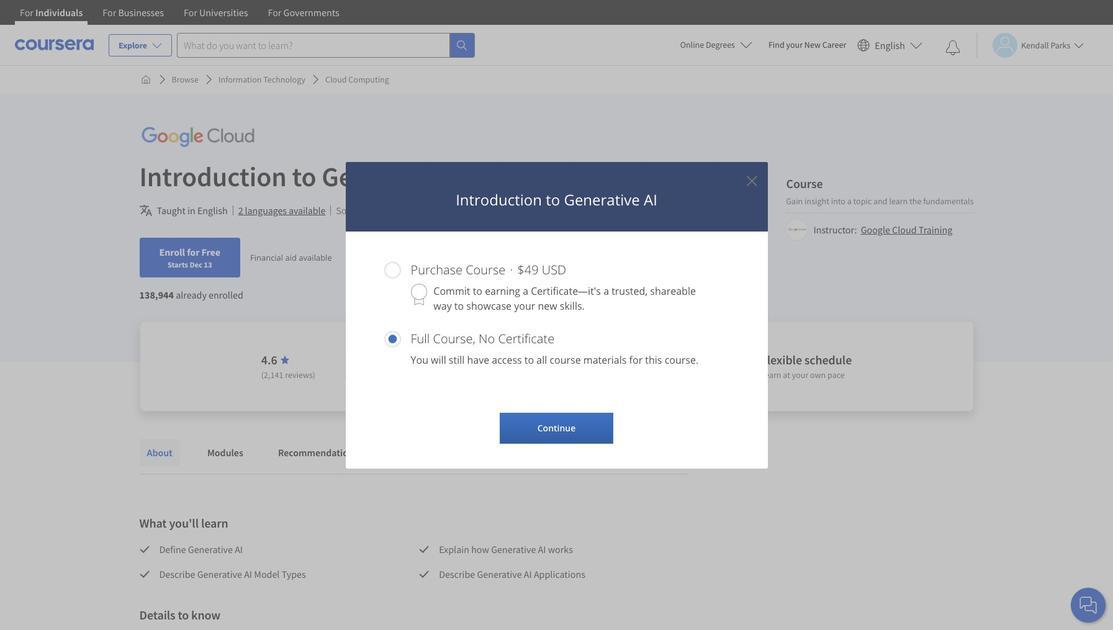 Task type: vqa. For each thing, say whether or not it's contained in the screenshot.
Request more information button
no



Task type: describe. For each thing, give the bounding box(es) containing it.
may
[[396, 204, 414, 217]]

insight
[[805, 195, 830, 207]]

at
[[784, 370, 791, 381]]

technology
[[264, 74, 306, 85]]

purchase
[[411, 261, 463, 278]]

works
[[548, 544, 573, 556]]

applications
[[534, 568, 586, 581]]

✕
[[747, 170, 758, 190]]

full
[[411, 330, 430, 347]]

skills.
[[560, 299, 585, 313]]

not
[[416, 204, 430, 217]]

in
[[188, 204, 196, 217]]

(2,141
[[261, 370, 284, 381]]

0 horizontal spatial introduction
[[139, 160, 287, 194]]

information technology link
[[214, 68, 311, 91]]

$49
[[518, 261, 539, 278]]

commit to earning a certificate—it's a trusted, shareable way to showcase your new skills.
[[434, 284, 696, 313]]

find your new career
[[769, 39, 847, 50]]

all
[[537, 353, 547, 367]]

the
[[910, 195, 922, 207]]

course,
[[433, 330, 476, 347]]

13
[[204, 260, 212, 270]]

content
[[362, 204, 394, 217]]

for governments
[[268, 6, 340, 19]]

approx. 1 hour to complete
[[559, 358, 701, 374]]

starts
[[168, 260, 188, 270]]

taught
[[157, 204, 186, 217]]

1 horizontal spatial introduction
[[456, 189, 542, 210]]

approx.
[[559, 358, 600, 374]]

modules link
[[200, 439, 251, 467]]

describe generative ai applications
[[439, 568, 586, 581]]

information
[[219, 74, 262, 85]]

for universities
[[184, 6, 248, 19]]

free
[[202, 246, 220, 258]]

reviews
[[482, 447, 517, 459]]

new
[[538, 299, 558, 313]]

already
[[176, 289, 207, 301]]

home image
[[141, 75, 151, 84]]

learn inside 'course gain insight into a topic and learn the fundamentals'
[[890, 195, 908, 207]]

topic
[[854, 195, 872, 207]]

describe for describe generative ai applications
[[439, 568, 475, 581]]

google cloud training image
[[789, 220, 807, 239]]

dec
[[190, 260, 202, 270]]

financial
[[250, 252, 283, 263]]

describe for describe generative ai model types
[[159, 568, 195, 581]]

0 horizontal spatial a
[[523, 284, 529, 298]]

recommendations link
[[271, 439, 366, 467]]

available for 2 languages available
[[289, 204, 326, 217]]

training
[[919, 223, 953, 236]]

certificate—it's
[[531, 284, 601, 298]]

1 vertical spatial cloud
[[893, 223, 917, 236]]

2 languages available
[[238, 204, 326, 217]]

4.6
[[261, 352, 277, 368]]

what you'll learn
[[139, 516, 228, 531]]

beginner level
[[376, 352, 451, 368]]

reviews link
[[475, 439, 525, 467]]

shareable
[[651, 284, 696, 298]]

1 vertical spatial course
[[466, 261, 506, 278]]

define generative ai
[[159, 544, 243, 556]]

what
[[139, 516, 167, 531]]

complete
[[652, 358, 701, 374]]

commit
[[434, 284, 471, 298]]

banner navigation
[[10, 0, 350, 34]]

browse link
[[167, 68, 204, 91]]

languages
[[245, 204, 287, 217]]

138,944
[[139, 289, 174, 301]]

to inside full course, no certificate you will still have access to all course materials for this course.
[[525, 353, 534, 367]]

pace
[[828, 370, 845, 381]]

show notifications image
[[946, 40, 961, 55]]

still
[[449, 353, 465, 367]]

flexible
[[761, 352, 803, 368]]

materials
[[584, 353, 627, 367]]

computing
[[349, 74, 389, 85]]

enrolled
[[209, 289, 243, 301]]

for inside full course, no certificate you will still have access to all course materials for this course.
[[630, 353, 643, 367]]

a inside 'course gain insight into a topic and learn the fundamentals'
[[848, 195, 852, 207]]

2 languages available button
[[238, 203, 326, 218]]

beginner
[[376, 352, 424, 368]]

earning
[[485, 284, 521, 298]]

1 vertical spatial learn
[[201, 516, 228, 531]]

details to know
[[139, 608, 221, 623]]

translated
[[444, 204, 487, 217]]

certificate
[[498, 330, 555, 347]]

access
[[492, 353, 522, 367]]

available for financial aid available
[[299, 252, 332, 263]]

google cloud training link
[[861, 223, 953, 236]]

instructor:
[[814, 223, 858, 236]]



Task type: locate. For each thing, give the bounding box(es) containing it.
trusted,
[[612, 284, 648, 298]]

english inside button
[[875, 39, 906, 51]]

your right find
[[787, 39, 803, 50]]

for left "universities"
[[184, 6, 197, 19]]

learn left 'the'
[[890, 195, 908, 207]]

1 horizontal spatial learn
[[890, 195, 908, 207]]

1 horizontal spatial a
[[604, 284, 609, 298]]

taught in english
[[157, 204, 228, 217]]

new
[[805, 39, 821, 50]]

some content may not be translated
[[336, 204, 487, 217]]

model
[[254, 568, 280, 581]]

0 vertical spatial course
[[787, 175, 823, 191]]

available inside button
[[289, 204, 326, 217]]

1 horizontal spatial describe
[[439, 568, 475, 581]]

0 vertical spatial for
[[187, 246, 200, 258]]

define
[[159, 544, 186, 556]]

no
[[479, 330, 495, 347]]

available right aid at the left of the page
[[299, 252, 332, 263]]

this
[[646, 353, 662, 367]]

course
[[787, 175, 823, 191], [466, 261, 506, 278]]

english right career
[[875, 39, 906, 51]]

full course, no certificate you will still have access to all course materials for this course.
[[411, 330, 699, 367]]

for for governments
[[268, 6, 282, 19]]

0 vertical spatial cloud
[[326, 74, 347, 85]]

for for businesses
[[103, 6, 116, 19]]

for left individuals
[[20, 6, 33, 19]]

career
[[823, 39, 847, 50]]

into
[[832, 195, 846, 207]]

1 horizontal spatial english
[[875, 39, 906, 51]]

introduction to generative ai
[[139, 160, 477, 194], [456, 189, 658, 210]]

2 horizontal spatial a
[[848, 195, 852, 207]]

1 describe from the left
[[159, 568, 195, 581]]

cloud right google
[[893, 223, 917, 236]]

english right in
[[197, 204, 228, 217]]

1 vertical spatial your
[[514, 299, 536, 313]]

0 horizontal spatial for
[[187, 246, 200, 258]]

138,944 already enrolled
[[139, 289, 243, 301]]

continue
[[538, 422, 576, 434]]

own
[[811, 370, 826, 381]]

continue button
[[500, 413, 614, 444]]

businesses
[[118, 6, 164, 19]]

financial aid available button
[[250, 252, 332, 263]]

a down '$49'
[[523, 284, 529, 298]]

google cloud image
[[139, 123, 256, 151]]

0 vertical spatial your
[[787, 39, 803, 50]]

0 horizontal spatial learn
[[201, 516, 228, 531]]

None search field
[[177, 33, 475, 57]]

browse
[[172, 74, 199, 85]]

available left the some
[[289, 204, 326, 217]]

describe down define
[[159, 568, 195, 581]]

1 vertical spatial available
[[299, 252, 332, 263]]

0 vertical spatial available
[[289, 204, 326, 217]]

0 horizontal spatial describe
[[159, 568, 195, 581]]

✕ button
[[747, 170, 758, 190]]

coursera image
[[15, 35, 94, 55]]

your right at on the right bottom of page
[[792, 370, 809, 381]]

find your new career link
[[763, 37, 853, 53]]

chat with us image
[[1079, 596, 1099, 616]]

1 horizontal spatial cloud
[[893, 223, 917, 236]]

a
[[848, 195, 852, 207], [523, 284, 529, 298], [604, 284, 609, 298]]

some
[[336, 204, 360, 217]]

0 vertical spatial english
[[875, 39, 906, 51]]

types
[[282, 568, 306, 581]]

1
[[602, 358, 608, 374]]

financial aid available
[[250, 252, 332, 263]]

0 horizontal spatial english
[[197, 204, 228, 217]]

for for individuals
[[20, 6, 33, 19]]

aid
[[285, 252, 297, 263]]

will
[[431, 353, 446, 367]]

english
[[875, 39, 906, 51], [197, 204, 228, 217]]

2 vertical spatial your
[[792, 370, 809, 381]]

1 horizontal spatial course
[[787, 175, 823, 191]]

learn up define generative ai
[[201, 516, 228, 531]]

universities
[[199, 6, 248, 19]]

0 horizontal spatial cloud
[[326, 74, 347, 85]]

a left trusted,
[[604, 284, 609, 298]]

your inside commit to earning a certificate—it's a trusted, shareable way to showcase your new skills.
[[514, 299, 536, 313]]

2 for from the left
[[103, 6, 116, 19]]

for inside "enroll for free starts dec 13"
[[187, 246, 200, 258]]

describe down "explain"
[[439, 568, 475, 581]]

for for universities
[[184, 6, 197, 19]]

cloud inside the 'cloud computing' link
[[326, 74, 347, 85]]

enroll for free starts dec 13
[[159, 246, 220, 270]]

course
[[550, 353, 581, 367]]

fundamentals
[[924, 195, 974, 207]]

(2,141 reviews)
[[261, 370, 316, 381]]

your left new
[[514, 299, 536, 313]]

individuals
[[35, 6, 83, 19]]

available
[[289, 204, 326, 217], [299, 252, 332, 263]]

course.
[[665, 353, 699, 367]]

describe generative ai model types
[[159, 568, 306, 581]]

cloud left computing
[[326, 74, 347, 85]]

for left governments
[[268, 6, 282, 19]]

about link
[[139, 439, 180, 467]]

3 for from the left
[[184, 6, 197, 19]]

1 horizontal spatial for
[[630, 353, 643, 367]]

way
[[434, 299, 452, 313]]

course inside 'course gain insight into a topic and learn the fundamentals'
[[787, 175, 823, 191]]

english button
[[853, 25, 928, 65]]

course gain insight into a topic and learn the fundamentals
[[787, 175, 974, 207]]

be
[[432, 204, 443, 217]]

your inside flexible schedule learn at your own pace
[[792, 370, 809, 381]]

cloud computing
[[326, 74, 389, 85]]

4 for from the left
[[268, 6, 282, 19]]

find
[[769, 39, 785, 50]]

2
[[238, 204, 243, 217]]

course up 'gain'
[[787, 175, 823, 191]]

purchase course · $49 usd
[[411, 261, 567, 278]]

course left ·
[[466, 261, 506, 278]]

for left this
[[630, 353, 643, 367]]

1 vertical spatial english
[[197, 204, 228, 217]]

have
[[467, 353, 490, 367]]

for individuals
[[20, 6, 83, 19]]

about
[[147, 447, 173, 459]]

showcase
[[467, 299, 512, 313]]

gain
[[787, 195, 803, 207]]

1 vertical spatial for
[[630, 353, 643, 367]]

google
[[861, 223, 891, 236]]

you
[[411, 353, 429, 367]]

for businesses
[[103, 6, 164, 19]]

schedule
[[805, 352, 852, 368]]

your inside 'link'
[[787, 39, 803, 50]]

for up dec
[[187, 246, 200, 258]]

0 horizontal spatial course
[[466, 261, 506, 278]]

a right into
[[848, 195, 852, 207]]

hour
[[611, 358, 636, 374]]

governments
[[284, 6, 340, 19]]

level
[[426, 352, 451, 368]]

details
[[139, 608, 176, 623]]

1 for from the left
[[20, 6, 33, 19]]

0 vertical spatial learn
[[890, 195, 908, 207]]

2 describe from the left
[[439, 568, 475, 581]]

for left businesses
[[103, 6, 116, 19]]

recommendations
[[278, 447, 358, 459]]



